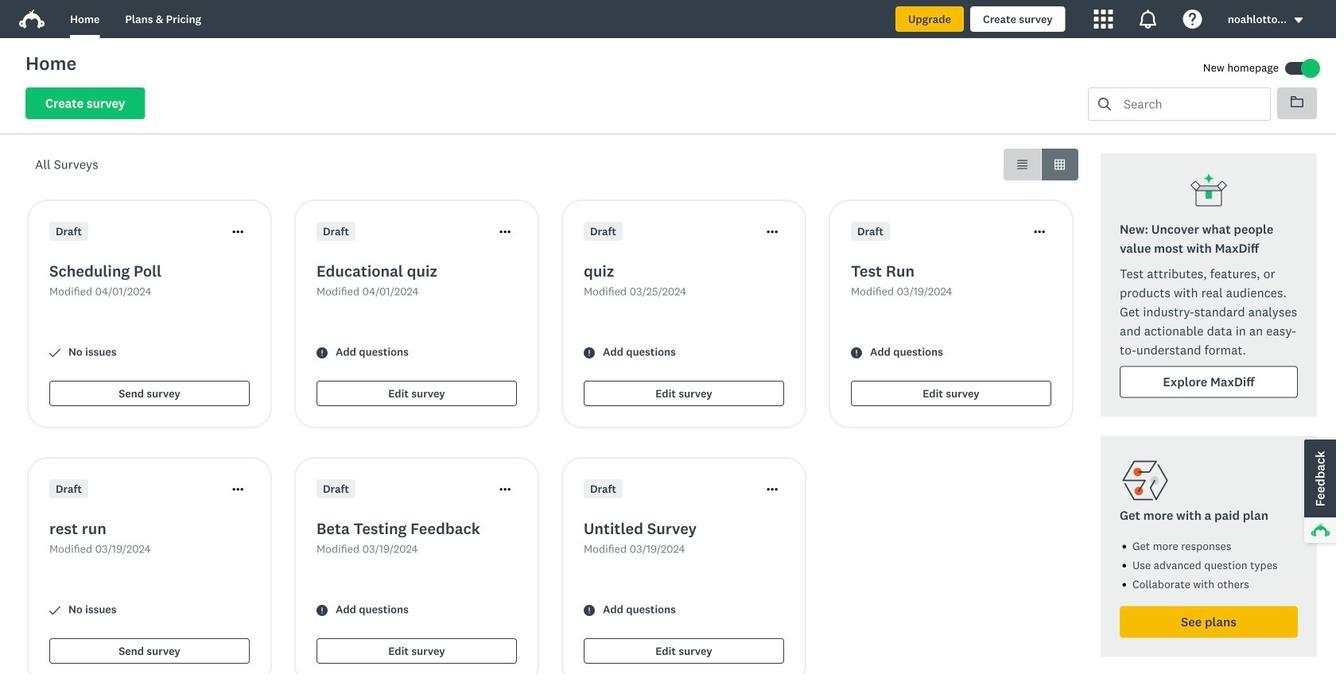 Task type: locate. For each thing, give the bounding box(es) containing it.
folders image
[[1292, 95, 1304, 108]]

0 vertical spatial no issues image
[[49, 348, 60, 359]]

2 brand logo image from the top
[[19, 10, 45, 29]]

0 horizontal spatial warning image
[[584, 606, 595, 617]]

warning image
[[317, 348, 328, 359], [584, 348, 595, 359], [317, 606, 328, 617]]

warning image
[[851, 348, 863, 359], [584, 606, 595, 617]]

brand logo image
[[19, 6, 45, 32], [19, 10, 45, 29]]

1 vertical spatial warning image
[[584, 606, 595, 617]]

search image
[[1099, 98, 1112, 111], [1099, 98, 1112, 111]]

folders image
[[1292, 96, 1304, 107]]

dropdown arrow icon image
[[1294, 15, 1305, 26], [1295, 17, 1304, 23]]

products icon image
[[1095, 10, 1114, 29], [1095, 10, 1114, 29]]

1 vertical spatial no issues image
[[49, 606, 60, 617]]

0 vertical spatial warning image
[[851, 348, 863, 359]]

no issues image
[[49, 348, 60, 359], [49, 606, 60, 617]]

group
[[1004, 149, 1079, 181]]

Search text field
[[1112, 88, 1271, 120]]

1 horizontal spatial warning image
[[851, 348, 863, 359]]

max diff icon image
[[1191, 173, 1229, 211]]



Task type: describe. For each thing, give the bounding box(es) containing it.
1 brand logo image from the top
[[19, 6, 45, 32]]

help icon image
[[1184, 10, 1203, 29]]

notification center icon image
[[1139, 10, 1158, 29]]

2 no issues image from the top
[[49, 606, 60, 617]]

1 no issues image from the top
[[49, 348, 60, 359]]

response based pricing icon image
[[1120, 456, 1171, 507]]



